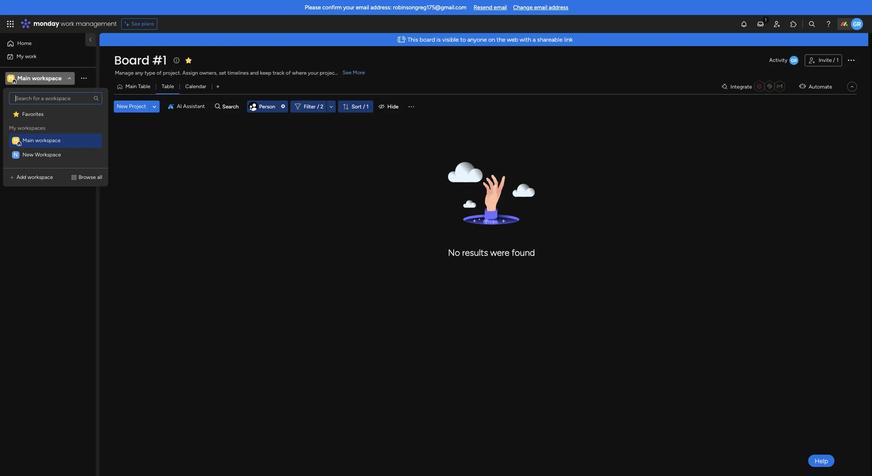 Task type: describe. For each thing, give the bounding box(es) containing it.
1 horizontal spatial #1
[[152, 52, 167, 69]]

with
[[520, 36, 531, 43]]

invite members image
[[773, 20, 781, 28]]

help
[[815, 458, 828, 465]]

new for new workspace
[[23, 152, 34, 158]]

confirm
[[322, 4, 342, 11]]

plans
[[142, 21, 154, 27]]

no
[[448, 248, 460, 259]]

project.
[[163, 70, 181, 76]]

1 horizontal spatial board
[[114, 52, 149, 69]]

found
[[512, 248, 535, 259]]

table inside button
[[162, 83, 174, 90]]

search image
[[93, 95, 99, 101]]

management
[[76, 20, 117, 28]]

address:
[[371, 4, 392, 11]]

tree grid inside list box
[[9, 107, 102, 162]]

board
[[420, 36, 435, 43]]

track
[[273, 70, 284, 76]]

change email address
[[513, 4, 568, 11]]

keep
[[260, 70, 271, 76]]

sort / 1
[[352, 103, 369, 110]]

were
[[490, 248, 509, 259]]

1 for invite / 1
[[837, 57, 839, 63]]

#1 inside list box
[[33, 108, 38, 115]]

show board description image
[[172, 57, 181, 64]]

project
[[129, 103, 146, 110]]

1 image
[[762, 15, 769, 24]]

work for monday
[[61, 20, 74, 28]]

workspace for main workspace 'element'
[[35, 137, 61, 144]]

monday work management
[[33, 20, 117, 28]]

inbox image
[[757, 20, 764, 28]]

my workspaces row
[[9, 122, 45, 132]]

help image
[[825, 20, 832, 28]]

stands.
[[338, 70, 355, 76]]

none search field inside list box
[[9, 92, 102, 104]]

ai assistant
[[177, 103, 205, 110]]

workspace
[[35, 152, 61, 158]]

main workspace element
[[9, 134, 102, 148]]

change email address link
[[513, 4, 568, 11]]

visible
[[442, 36, 459, 43]]

set
[[219, 70, 226, 76]]

greg robinson image
[[851, 18, 863, 30]]

my for my work
[[17, 53, 24, 60]]

invite / 1
[[819, 57, 839, 63]]

no results image
[[448, 162, 535, 238]]

add workspace
[[17, 174, 53, 181]]

browse all
[[78, 174, 102, 181]]

ai logo image
[[168, 104, 174, 110]]

board inside list box
[[18, 108, 31, 115]]

calendar button
[[180, 81, 212, 93]]

animation image
[[395, 33, 408, 46]]

browse
[[78, 174, 96, 181]]

add workspace button
[[6, 172, 56, 184]]

change
[[513, 4, 533, 11]]

any
[[135, 70, 143, 76]]

0 vertical spatial board #1
[[114, 52, 167, 69]]

dapulse integrations image
[[722, 84, 727, 90]]

add
[[17, 174, 26, 181]]

and
[[250, 70, 259, 76]]

filter / 2
[[304, 103, 323, 110]]

see for see more
[[343, 69, 352, 76]]

1 of from the left
[[157, 70, 162, 76]]

robinsongreg175@gmail.com
[[393, 4, 467, 11]]

0 horizontal spatial your
[[308, 70, 318, 76]]

main workspace for main workspace 'element'
[[23, 137, 61, 144]]

add view image
[[216, 84, 219, 90]]

menu image
[[408, 103, 415, 110]]

results
[[462, 248, 488, 259]]

timelines
[[228, 70, 249, 76]]

1 email from the left
[[356, 4, 369, 11]]

assistant
[[183, 103, 205, 110]]

my work button
[[5, 51, 81, 63]]

see for see plans
[[131, 21, 140, 27]]

my for my workspaces
[[9, 125, 16, 131]]

manage
[[115, 70, 134, 76]]

see plans button
[[121, 18, 157, 30]]

invite
[[819, 57, 832, 63]]

resend email link
[[474, 4, 507, 11]]

filter
[[304, 103, 316, 110]]

ai
[[177, 103, 182, 110]]

service icon image for add workspace
[[9, 175, 15, 181]]

on
[[488, 36, 495, 43]]

angle down image
[[153, 104, 156, 109]]

workspace image
[[7, 74, 15, 82]]

see more
[[343, 69, 365, 76]]

new project
[[117, 103, 146, 110]]

main table button
[[114, 81, 156, 93]]

browse all button
[[68, 172, 105, 184]]

service icon image for browse all
[[71, 175, 77, 181]]

shareable
[[537, 36, 563, 43]]

workspace for 'workspace selection' element
[[32, 75, 62, 82]]

new for new project
[[117, 103, 128, 110]]

please
[[305, 4, 321, 11]]

2
[[320, 103, 323, 110]]



Task type: locate. For each thing, give the bounding box(es) containing it.
/ inside 'button'
[[833, 57, 835, 63]]

email right change
[[534, 4, 547, 11]]

resend email
[[474, 4, 507, 11]]

1 inside 'button'
[[837, 57, 839, 63]]

workspace options image
[[80, 74, 88, 82]]

my work
[[17, 53, 36, 60]]

hide button
[[375, 101, 403, 113]]

board up my workspaces row
[[18, 108, 31, 115]]

my inside my workspaces row
[[9, 125, 16, 131]]

board #1 list box
[[0, 104, 96, 219]]

0 vertical spatial 1
[[837, 57, 839, 63]]

manage any type of project. assign owners, set timelines and keep track of where your project stands.
[[115, 70, 355, 76]]

where
[[292, 70, 307, 76]]

workspace selection element
[[7, 74, 63, 84]]

0 horizontal spatial service icon image
[[9, 175, 15, 181]]

board #1
[[114, 52, 167, 69], [18, 108, 38, 115]]

help button
[[808, 455, 835, 468]]

m inside 'element'
[[14, 137, 18, 144]]

ai assistant button
[[165, 101, 208, 113]]

my inside my work button
[[17, 53, 24, 60]]

m for main workspace 'element'
[[14, 137, 18, 144]]

the
[[497, 36, 505, 43]]

0 horizontal spatial work
[[25, 53, 36, 60]]

service icon image inside add workspace button
[[9, 175, 15, 181]]

arrow down image
[[327, 102, 336, 111]]

activity
[[769, 57, 788, 63]]

0 horizontal spatial email
[[356, 4, 369, 11]]

/ right sort in the top left of the page
[[363, 103, 365, 110]]

calendar
[[185, 83, 206, 90]]

1 horizontal spatial /
[[363, 103, 365, 110]]

1 vertical spatial board #1
[[18, 108, 38, 115]]

2 vertical spatial main
[[23, 137, 34, 144]]

main workspace inside 'workspace selection' element
[[17, 75, 62, 82]]

workspace right 'add'
[[28, 174, 53, 181]]

no results were found
[[448, 248, 535, 259]]

main
[[17, 75, 30, 82], [125, 83, 137, 90], [23, 137, 34, 144]]

see
[[131, 21, 140, 27], [343, 69, 352, 76]]

table inside 'button'
[[138, 83, 150, 90]]

work for my
[[25, 53, 36, 60]]

link
[[564, 36, 573, 43]]

main workspace up the search in workspace field
[[17, 75, 62, 82]]

service icon image left 'add'
[[9, 175, 15, 181]]

1 horizontal spatial 1
[[837, 57, 839, 63]]

integrate
[[730, 84, 752, 90]]

#1 up the type
[[152, 52, 167, 69]]

new
[[117, 103, 128, 110], [23, 152, 34, 158]]

1 horizontal spatial new
[[117, 103, 128, 110]]

2 horizontal spatial /
[[833, 57, 835, 63]]

board #1 up my workspaces row
[[18, 108, 38, 115]]

1 vertical spatial workspace image
[[12, 151, 20, 159]]

1 vertical spatial workspace
[[35, 137, 61, 144]]

your right confirm on the top of the page
[[343, 4, 354, 11]]

my workspaces
[[9, 125, 45, 131]]

0 horizontal spatial see
[[131, 21, 140, 27]]

please confirm your email address: robinsongreg175@gmail.com
[[305, 4, 467, 11]]

1 horizontal spatial email
[[494, 4, 507, 11]]

table down any
[[138, 83, 150, 90]]

table down project.
[[162, 83, 174, 90]]

work
[[61, 20, 74, 28], [25, 53, 36, 60]]

1 vertical spatial board
[[18, 108, 31, 115]]

invite / 1 button
[[805, 54, 842, 66]]

board up any
[[114, 52, 149, 69]]

1 workspace image from the top
[[12, 137, 20, 145]]

assign
[[182, 70, 198, 76]]

main table
[[125, 83, 150, 90]]

/ for sort
[[363, 103, 365, 110]]

2 of from the left
[[286, 70, 291, 76]]

anyone
[[467, 36, 487, 43]]

workspace image up n
[[12, 137, 20, 145]]

service icon image
[[9, 175, 15, 181], [71, 175, 77, 181]]

workspace up workspace
[[35, 137, 61, 144]]

email for change email address
[[534, 4, 547, 11]]

main workspace inside 'element'
[[23, 137, 61, 144]]

0 horizontal spatial new
[[23, 152, 34, 158]]

service icon image inside browse all button
[[71, 175, 77, 181]]

see left 'more' at the top of the page
[[343, 69, 352, 76]]

0 horizontal spatial 1
[[366, 103, 369, 110]]

main workspace up new workspace
[[23, 137, 61, 144]]

1 horizontal spatial see
[[343, 69, 352, 76]]

m for 'workspace selection' element
[[9, 75, 13, 81]]

1
[[837, 57, 839, 63], [366, 103, 369, 110]]

all
[[97, 174, 102, 181]]

workspace image containing n
[[12, 151, 20, 159]]

address
[[549, 4, 568, 11]]

0 vertical spatial main
[[17, 75, 30, 82]]

1 vertical spatial your
[[308, 70, 318, 76]]

monday
[[33, 20, 59, 28]]

tree grid
[[9, 107, 102, 162]]

0 horizontal spatial of
[[157, 70, 162, 76]]

0 vertical spatial m
[[9, 75, 13, 81]]

new left project
[[117, 103, 128, 110]]

of right the type
[[157, 70, 162, 76]]

web
[[507, 36, 518, 43]]

see left plans
[[131, 21, 140, 27]]

1 horizontal spatial of
[[286, 70, 291, 76]]

workspace inside button
[[28, 174, 53, 181]]

0 horizontal spatial board #1
[[18, 108, 38, 115]]

collapse board header image
[[849, 84, 855, 90]]

activity button
[[766, 54, 802, 66]]

favorites
[[22, 111, 44, 118]]

#1 up workspaces
[[33, 108, 38, 115]]

email for resend email
[[494, 4, 507, 11]]

project
[[320, 70, 337, 76]]

#1
[[152, 52, 167, 69], [33, 108, 38, 115]]

main workspace for 'workspace selection' element
[[17, 75, 62, 82]]

see plans
[[131, 21, 154, 27]]

main inside 'workspace selection' element
[[17, 75, 30, 82]]

1 table from the left
[[138, 83, 150, 90]]

Search field
[[220, 101, 243, 112]]

board
[[114, 52, 149, 69], [18, 108, 31, 115]]

main down my workspaces
[[23, 137, 34, 144]]

dapulse close image
[[281, 105, 285, 109]]

1 right invite
[[837, 57, 839, 63]]

board #1 up any
[[114, 52, 167, 69]]

more
[[353, 69, 365, 76]]

tree grid containing favorites
[[9, 107, 102, 162]]

1 vertical spatial new
[[23, 152, 34, 158]]

/ right invite
[[833, 57, 835, 63]]

notifications image
[[740, 20, 748, 28]]

/ left 2
[[317, 103, 319, 110]]

0 vertical spatial your
[[343, 4, 354, 11]]

0 horizontal spatial my
[[9, 125, 16, 131]]

select product image
[[7, 20, 14, 28]]

0 horizontal spatial /
[[317, 103, 319, 110]]

1 horizontal spatial m
[[14, 137, 18, 144]]

hide
[[387, 103, 399, 110]]

of right track
[[286, 70, 291, 76]]

workspace image for new workspace
[[12, 151, 20, 159]]

person
[[259, 103, 275, 110]]

None search field
[[9, 92, 102, 104]]

new workspace element
[[9, 148, 102, 162]]

v2 star 2 image
[[13, 111, 19, 118]]

1 service icon image from the left
[[9, 175, 15, 181]]

0 vertical spatial new
[[117, 103, 128, 110]]

automate
[[809, 84, 832, 90]]

1 vertical spatial main
[[125, 83, 137, 90]]

my down v2 star 2 image
[[9, 125, 16, 131]]

resend
[[474, 4, 492, 11]]

main for main table 'button'
[[125, 83, 137, 90]]

0 vertical spatial work
[[61, 20, 74, 28]]

this
[[408, 36, 418, 43]]

email left address:
[[356, 4, 369, 11]]

3 email from the left
[[534, 4, 547, 11]]

1 horizontal spatial table
[[162, 83, 174, 90]]

options image
[[847, 55, 856, 65]]

type
[[145, 70, 155, 76]]

this  board is visible to anyone on the web with a shareable link
[[408, 36, 573, 43]]

1 for sort / 1
[[366, 103, 369, 110]]

home
[[17, 40, 32, 47]]

new inside button
[[117, 103, 128, 110]]

1 vertical spatial #1
[[33, 108, 38, 115]]

0 vertical spatial board
[[114, 52, 149, 69]]

remove from favorites image
[[185, 57, 192, 64]]

1 horizontal spatial your
[[343, 4, 354, 11]]

1 vertical spatial 1
[[366, 103, 369, 110]]

board #1 inside list box
[[18, 108, 38, 115]]

your right where
[[308, 70, 318, 76]]

1 horizontal spatial service icon image
[[71, 175, 77, 181]]

new workspace
[[23, 152, 61, 158]]

0 vertical spatial see
[[131, 21, 140, 27]]

person button
[[247, 101, 288, 113]]

new inside tree grid
[[23, 152, 34, 158]]

work down the home
[[25, 53, 36, 60]]

Search for content search field
[[9, 92, 102, 104]]

email right 'resend'
[[494, 4, 507, 11]]

2 workspace image from the top
[[12, 151, 20, 159]]

work inside button
[[25, 53, 36, 60]]

main down manage
[[125, 83, 137, 90]]

main inside main table 'button'
[[125, 83, 137, 90]]

0 vertical spatial main workspace
[[17, 75, 62, 82]]

workspace up the search in workspace field
[[32, 75, 62, 82]]

2 service icon image from the left
[[71, 175, 77, 181]]

2 vertical spatial workspace
[[28, 174, 53, 181]]

2 email from the left
[[494, 4, 507, 11]]

0 vertical spatial workspace image
[[12, 137, 20, 145]]

0 horizontal spatial table
[[138, 83, 150, 90]]

/ for invite
[[833, 57, 835, 63]]

n
[[14, 152, 18, 158]]

0 vertical spatial #1
[[152, 52, 167, 69]]

main for 'workspace selection' element
[[17, 75, 30, 82]]

0 horizontal spatial board
[[18, 108, 31, 115]]

0 vertical spatial workspace
[[32, 75, 62, 82]]

workspace image
[[12, 137, 20, 145], [12, 151, 20, 159]]

v2 search image
[[215, 102, 220, 111]]

1 vertical spatial main workspace
[[23, 137, 61, 144]]

list box containing favorites
[[8, 92, 104, 162]]

work right monday
[[61, 20, 74, 28]]

1 horizontal spatial board #1
[[114, 52, 167, 69]]

main for main workspace 'element'
[[23, 137, 34, 144]]

0 horizontal spatial m
[[9, 75, 13, 81]]

0 horizontal spatial #1
[[33, 108, 38, 115]]

1 horizontal spatial my
[[17, 53, 24, 60]]

your
[[343, 4, 354, 11], [308, 70, 318, 76]]

workspace inside 'element'
[[35, 137, 61, 144]]

my down the home
[[17, 53, 24, 60]]

home button
[[5, 38, 81, 50]]

1 horizontal spatial work
[[61, 20, 74, 28]]

see more link
[[342, 69, 366, 77]]

main inside main workspace 'element'
[[23, 137, 34, 144]]

favorites element
[[9, 107, 102, 122]]

of
[[157, 70, 162, 76], [286, 70, 291, 76]]

workspace
[[32, 75, 62, 82], [35, 137, 61, 144], [28, 174, 53, 181]]

m inside workspace image
[[9, 75, 13, 81]]

search everything image
[[808, 20, 816, 28]]

option
[[0, 105, 96, 106]]

service icon image left browse
[[71, 175, 77, 181]]

Board #1 field
[[112, 52, 169, 69]]

see inside button
[[131, 21, 140, 27]]

2 horizontal spatial email
[[534, 4, 547, 11]]

1 vertical spatial work
[[25, 53, 36, 60]]

workspaces
[[18, 125, 45, 131]]

1 right sort in the top left of the page
[[366, 103, 369, 110]]

/ for filter
[[317, 103, 319, 110]]

new right n
[[23, 152, 34, 158]]

workspace image inside 'element'
[[12, 137, 20, 145]]

new team image
[[247, 101, 259, 113]]

new project button
[[114, 101, 149, 113]]

autopilot image
[[799, 82, 806, 91]]

workspace image up 'add'
[[12, 151, 20, 159]]

sort
[[352, 103, 362, 110]]

Search in workspace field
[[16, 90, 63, 99]]

1 vertical spatial see
[[343, 69, 352, 76]]

owners,
[[199, 70, 218, 76]]

main right workspace image
[[17, 75, 30, 82]]

workspace image containing m
[[12, 137, 20, 145]]

1 vertical spatial my
[[9, 125, 16, 131]]

a
[[533, 36, 536, 43]]

to
[[460, 36, 466, 43]]

0 vertical spatial my
[[17, 53, 24, 60]]

1 vertical spatial m
[[14, 137, 18, 144]]

table button
[[156, 81, 180, 93]]

workspace image for main workspace
[[12, 137, 20, 145]]

list box
[[8, 92, 104, 162]]

apps image
[[790, 20, 797, 28]]

is
[[437, 36, 441, 43]]

2 table from the left
[[162, 83, 174, 90]]



Task type: vqa. For each thing, say whether or not it's contained in the screenshot.
the bottom Sent
no



